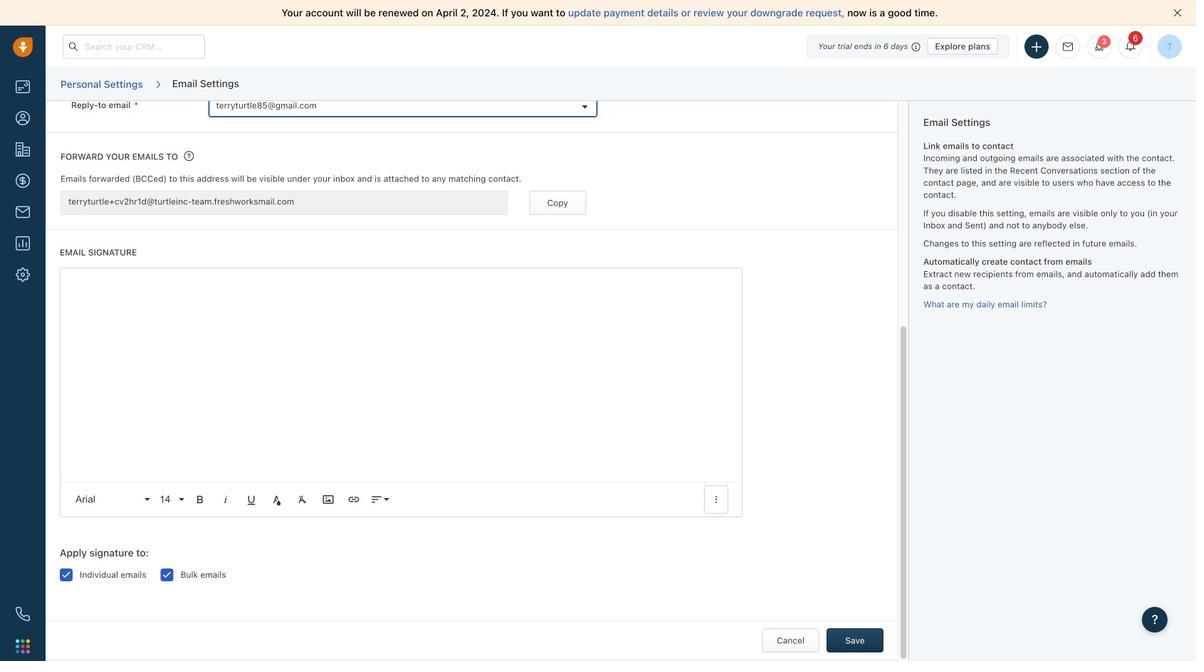 Task type: describe. For each thing, give the bounding box(es) containing it.
bold (⌘b) image
[[194, 494, 207, 507]]

text color image
[[271, 494, 284, 507]]

freshworks switcher image
[[16, 640, 30, 654]]

underline (⌘u) image
[[245, 494, 258, 507]]

question circled image
[[184, 150, 194, 162]]

phone element
[[9, 601, 37, 629]]

clear formatting image
[[296, 494, 309, 507]]

phone image
[[16, 608, 30, 622]]

close image
[[1174, 9, 1183, 17]]

insert image (⌘p) image
[[322, 494, 335, 507]]



Task type: locate. For each thing, give the bounding box(es) containing it.
application
[[60, 268, 743, 518]]

italic (⌘i) image
[[219, 494, 232, 507]]

more misc image
[[710, 494, 723, 507]]

Search your CRM... text field
[[63, 35, 205, 59]]

align image
[[370, 494, 383, 507]]

insert link (⌘k) image
[[348, 494, 360, 507]]

send email image
[[1064, 42, 1074, 52]]



Task type: vqa. For each thing, say whether or not it's contained in the screenshot.
container_WX8MsF4aQZ5i3RN1 image
no



